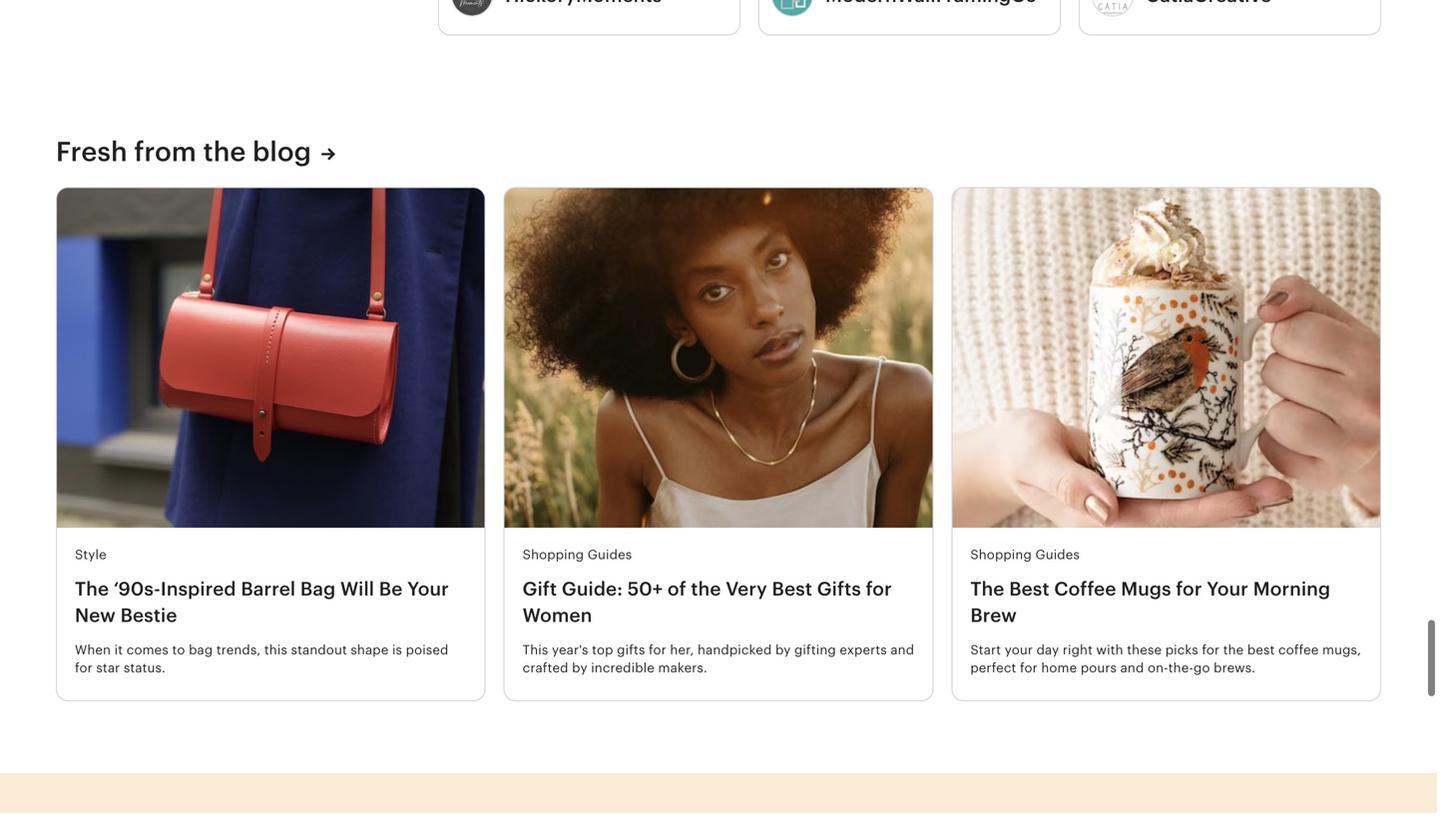 Task type: vqa. For each thing, say whether or not it's contained in the screenshot.
Popular Now
no



Task type: describe. For each thing, give the bounding box(es) containing it.
her,
[[670, 643, 694, 657]]

for down your
[[1020, 661, 1038, 676]]

incredible
[[591, 661, 655, 676]]

very
[[726, 578, 767, 600]]

mugs,
[[1322, 643, 1361, 657]]

top
[[592, 643, 613, 657]]

crafted
[[523, 661, 568, 676]]

gift guide: 50+ of the very best gifts for women
[[523, 578, 892, 626]]

the '90s-inspired barrel bag will be your new bestie
[[75, 578, 449, 626]]

50+
[[627, 578, 663, 600]]

shopping for the
[[970, 547, 1032, 562]]

new
[[75, 605, 116, 626]]

comes
[[126, 643, 169, 657]]

1 horizontal spatial by
[[775, 643, 791, 657]]

go
[[1194, 661, 1210, 676]]

this
[[264, 643, 287, 657]]

for inside gift guide: 50+ of the very best gifts for women
[[866, 578, 892, 600]]

0 horizontal spatial by
[[572, 661, 587, 676]]

shape
[[351, 643, 389, 657]]

coffee
[[1278, 643, 1319, 657]]

and inside this year's top gifts for her, handpicked by gifting experts and crafted by incredible makers.
[[891, 643, 914, 657]]

and inside the start your day right with these picks for the best coffee mugs, perfect for home pours and on-the-go brews.
[[1120, 661, 1144, 676]]

the-
[[1168, 661, 1194, 676]]

trends,
[[216, 643, 261, 657]]

star
[[96, 661, 120, 676]]

poised
[[406, 643, 449, 657]]

bestie
[[120, 605, 177, 626]]

handpicked
[[698, 643, 772, 657]]

from
[[134, 136, 197, 167]]

guide:
[[562, 578, 623, 600]]

your inside 'the best coffee mugs for your morning brew'
[[1207, 578, 1248, 600]]

for inside when it comes to bag trends, this standout shape is poised for star status.
[[75, 661, 93, 676]]

your
[[1005, 643, 1033, 657]]

brews.
[[1214, 661, 1256, 676]]

the for the '90s-inspired barrel bag will be your new bestie
[[75, 578, 109, 600]]

perfect
[[970, 661, 1016, 676]]

blog
[[253, 136, 311, 167]]

with
[[1096, 643, 1123, 657]]

style
[[75, 547, 107, 562]]

for inside this year's top gifts for her, handpicked by gifting experts and crafted by incredible makers.
[[649, 643, 666, 657]]

experts
[[840, 643, 887, 657]]

home
[[1041, 661, 1077, 676]]

status.
[[124, 661, 166, 676]]

fresh from the blog
[[56, 136, 311, 167]]

bag
[[189, 643, 213, 657]]

right
[[1063, 643, 1093, 657]]

when it comes to bag trends, this standout shape is poised for star status.
[[75, 643, 449, 676]]

your inside the '90s-inspired barrel bag will be your new bestie
[[407, 578, 449, 600]]

guides for guide:
[[588, 547, 632, 562]]

day
[[1036, 643, 1059, 657]]

picks
[[1165, 643, 1198, 657]]

it
[[114, 643, 123, 657]]

fresh from the blog link
[[56, 134, 335, 169]]



Task type: locate. For each thing, give the bounding box(es) containing it.
the up brews.
[[1223, 643, 1244, 657]]

is
[[392, 643, 402, 657]]

shopping for gift
[[523, 547, 584, 562]]

the
[[75, 578, 109, 600], [970, 578, 1004, 600]]

0 horizontal spatial the
[[75, 578, 109, 600]]

by left gifting
[[775, 643, 791, 657]]

for down when
[[75, 661, 93, 676]]

2 shopping from the left
[[970, 547, 1032, 562]]

1 horizontal spatial shopping
[[970, 547, 1032, 562]]

2 best from the left
[[1009, 578, 1050, 600]]

shopping
[[523, 547, 584, 562], [970, 547, 1032, 562]]

coffee
[[1054, 578, 1116, 600]]

1 best from the left
[[772, 578, 812, 600]]

when
[[75, 643, 111, 657]]

0 horizontal spatial and
[[891, 643, 914, 657]]

for left 'her,'
[[649, 643, 666, 657]]

guides up coffee
[[1035, 547, 1080, 562]]

1 the from the left
[[75, 578, 109, 600]]

best
[[772, 578, 812, 600], [1009, 578, 1050, 600]]

0 vertical spatial the
[[203, 136, 246, 167]]

1 shopping from the left
[[523, 547, 584, 562]]

the inside the '90s-inspired barrel bag will be your new bestie
[[75, 578, 109, 600]]

the inside the start your day right with these picks for the best coffee mugs, perfect for home pours and on-the-go brews.
[[1223, 643, 1244, 657]]

1 horizontal spatial guides
[[1035, 547, 1080, 562]]

the best coffee mugs for your morning brew
[[970, 578, 1330, 626]]

'90s-
[[114, 578, 161, 600]]

by down year's
[[572, 661, 587, 676]]

the right of
[[691, 578, 721, 600]]

the inside 'the best coffee mugs for your morning brew'
[[970, 578, 1004, 600]]

pours
[[1081, 661, 1117, 676]]

for right mugs
[[1176, 578, 1202, 600]]

for
[[866, 578, 892, 600], [1176, 578, 1202, 600], [649, 643, 666, 657], [1202, 643, 1220, 657], [75, 661, 93, 676], [1020, 661, 1038, 676]]

this
[[523, 643, 548, 657]]

gifts
[[617, 643, 645, 657]]

shopping up gift
[[523, 547, 584, 562]]

for right gifts
[[866, 578, 892, 600]]

0 horizontal spatial shopping
[[523, 547, 584, 562]]

shopping up brew
[[970, 547, 1032, 562]]

shopping guides for best
[[970, 547, 1080, 562]]

and right experts
[[891, 643, 914, 657]]

bag
[[300, 578, 336, 600]]

1 horizontal spatial and
[[1120, 661, 1144, 676]]

start
[[970, 643, 1001, 657]]

inspired
[[161, 578, 236, 600]]

by
[[775, 643, 791, 657], [572, 661, 587, 676]]

1 guides from the left
[[588, 547, 632, 562]]

the
[[203, 136, 246, 167], [691, 578, 721, 600], [1223, 643, 1244, 657]]

gifting
[[794, 643, 836, 657]]

2 shopping guides from the left
[[970, 547, 1080, 562]]

your right be
[[407, 578, 449, 600]]

0 vertical spatial by
[[775, 643, 791, 657]]

shopping guides up guide:
[[523, 547, 632, 562]]

brew
[[970, 605, 1017, 626]]

the up brew
[[970, 578, 1004, 600]]

best
[[1247, 643, 1275, 657]]

for up go
[[1202, 643, 1220, 657]]

guides for best
[[1035, 547, 1080, 562]]

the for the best coffee mugs for your morning brew
[[970, 578, 1004, 600]]

gifts
[[817, 578, 861, 600]]

0 horizontal spatial shopping guides
[[523, 547, 632, 562]]

1 horizontal spatial best
[[1009, 578, 1050, 600]]

2 your from the left
[[1207, 578, 1248, 600]]

1 horizontal spatial the
[[970, 578, 1004, 600]]

will
[[340, 578, 374, 600]]

1 horizontal spatial your
[[1207, 578, 1248, 600]]

year's
[[552, 643, 588, 657]]

guides up guide:
[[588, 547, 632, 562]]

women
[[523, 605, 592, 626]]

2 the from the left
[[970, 578, 1004, 600]]

morning
[[1253, 578, 1330, 600]]

shopping guides up brew
[[970, 547, 1080, 562]]

for inside 'the best coffee mugs for your morning brew'
[[1176, 578, 1202, 600]]

1 vertical spatial by
[[572, 661, 587, 676]]

this year's top gifts for her, handpicked by gifting experts and crafted by incredible makers.
[[523, 643, 914, 676]]

gift
[[523, 578, 557, 600]]

0 horizontal spatial best
[[772, 578, 812, 600]]

2 horizontal spatial the
[[1223, 643, 1244, 657]]

start your day right with these picks for the best coffee mugs, perfect for home pours and on-the-go brews.
[[970, 643, 1361, 676]]

barrel
[[241, 578, 296, 600]]

standout
[[291, 643, 347, 657]]

1 shopping guides from the left
[[523, 547, 632, 562]]

makers.
[[658, 661, 707, 676]]

1 your from the left
[[407, 578, 449, 600]]

shopping guides
[[523, 547, 632, 562], [970, 547, 1080, 562]]

mugs
[[1121, 578, 1171, 600]]

on-
[[1148, 661, 1168, 676]]

2 guides from the left
[[1035, 547, 1080, 562]]

2 vertical spatial the
[[1223, 643, 1244, 657]]

the left the blog
[[203, 136, 246, 167]]

best inside 'the best coffee mugs for your morning brew'
[[1009, 578, 1050, 600]]

0 horizontal spatial the
[[203, 136, 246, 167]]

shopping guides for guide:
[[523, 547, 632, 562]]

and
[[891, 643, 914, 657], [1120, 661, 1144, 676]]

0 horizontal spatial your
[[407, 578, 449, 600]]

be
[[379, 578, 403, 600]]

to
[[172, 643, 185, 657]]

and down these
[[1120, 661, 1144, 676]]

best right very
[[772, 578, 812, 600]]

best up brew
[[1009, 578, 1050, 600]]

best inside gift guide: 50+ of the very best gifts for women
[[772, 578, 812, 600]]

your left morning
[[1207, 578, 1248, 600]]

the inside gift guide: 50+ of the very best gifts for women
[[691, 578, 721, 600]]

0 vertical spatial and
[[891, 643, 914, 657]]

these
[[1127, 643, 1162, 657]]

fresh
[[56, 136, 128, 167]]

guides
[[588, 547, 632, 562], [1035, 547, 1080, 562]]

0 horizontal spatial guides
[[588, 547, 632, 562]]

the up new
[[75, 578, 109, 600]]

1 horizontal spatial shopping guides
[[970, 547, 1080, 562]]

1 vertical spatial the
[[691, 578, 721, 600]]

1 vertical spatial and
[[1120, 661, 1144, 676]]

1 horizontal spatial the
[[691, 578, 721, 600]]

your
[[407, 578, 449, 600], [1207, 578, 1248, 600]]

of
[[668, 578, 686, 600]]



